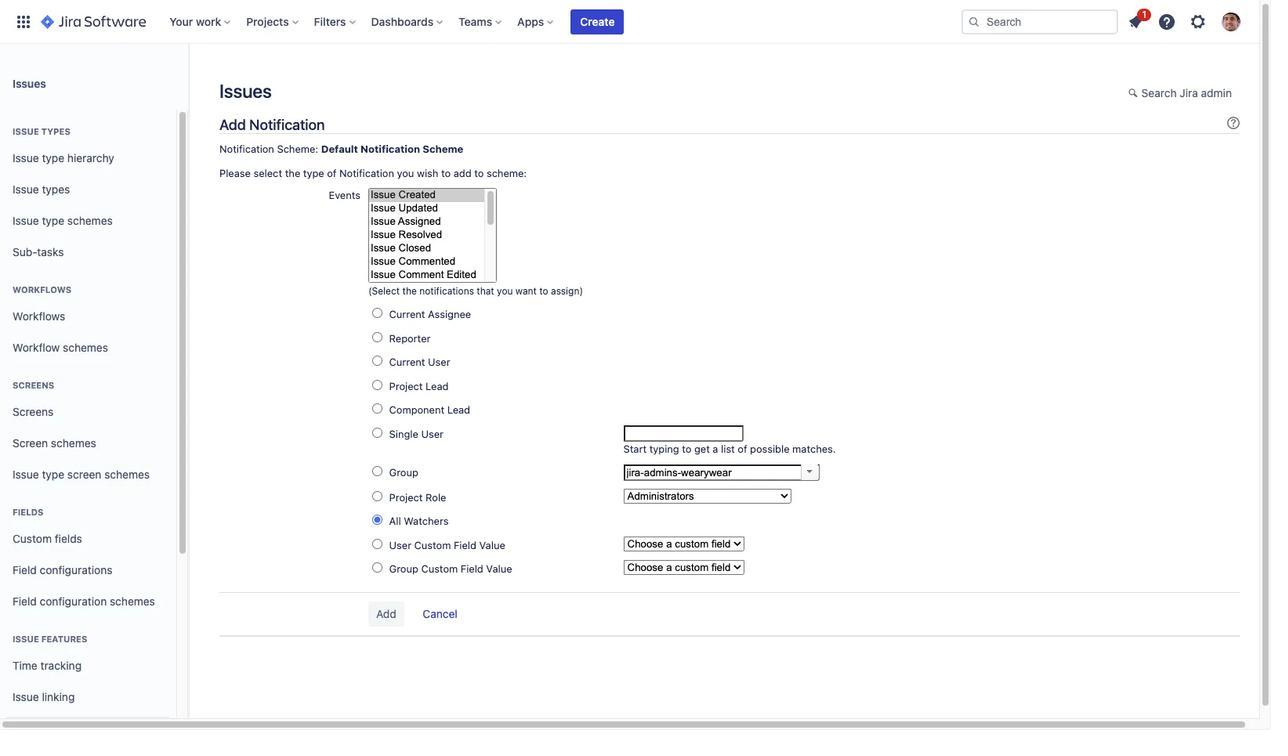 Task type: locate. For each thing, give the bounding box(es) containing it.
to
[[441, 167, 451, 179], [474, 167, 484, 179], [540, 285, 548, 297], [682, 443, 692, 455]]

lead for component lead
[[447, 404, 470, 417]]

issues up issue types
[[13, 76, 46, 90]]

issue linking
[[13, 690, 75, 704]]

of down default
[[327, 167, 337, 179]]

0 vertical spatial value
[[479, 539, 505, 552]]

group
[[389, 467, 419, 479], [389, 563, 419, 576]]

schemes inside 'fields' group
[[110, 595, 155, 608]]

current user
[[389, 356, 450, 369]]

custom inside 'fields' group
[[13, 532, 52, 545]]

value up group custom field value
[[479, 539, 505, 552]]

your profile and settings image
[[1222, 12, 1241, 31]]

1 horizontal spatial the
[[403, 285, 417, 297]]

issue inside screens group
[[13, 468, 39, 481]]

jira software image
[[41, 12, 146, 31], [41, 12, 146, 31]]

user custom field value
[[389, 539, 505, 552]]

you
[[397, 167, 414, 179], [497, 285, 513, 297]]

project lead
[[389, 380, 449, 393]]

issue linking link
[[6, 682, 170, 713]]

single user
[[389, 428, 444, 441]]

types
[[42, 182, 70, 196]]

please select the type of notification you wish to add to scheme:
[[219, 167, 527, 179]]

fields
[[55, 532, 82, 545]]

0 vertical spatial user
[[428, 356, 450, 369]]

0 vertical spatial the
[[285, 167, 300, 179]]

1 vertical spatial value
[[486, 563, 512, 576]]

project up component
[[389, 380, 423, 393]]

notification up please select the type of notification you wish to add to scheme:
[[361, 143, 420, 155]]

type inside "link"
[[42, 151, 64, 164]]

type for screen
[[42, 468, 64, 481]]

workflow
[[13, 341, 60, 354]]

0 vertical spatial of
[[327, 167, 337, 179]]

issue types group
[[6, 110, 170, 273]]

schemes down workflows link
[[63, 341, 108, 354]]

teams
[[459, 15, 492, 28]]

value down user custom field value
[[486, 563, 512, 576]]

schemes inside issue types group
[[67, 214, 113, 227]]

2 vertical spatial user
[[389, 539, 412, 552]]

time tracking
[[13, 659, 82, 672]]

apps button
[[513, 9, 560, 34]]

issue
[[13, 126, 39, 136], [13, 151, 39, 164], [13, 182, 39, 196], [13, 214, 39, 227], [13, 468, 39, 481], [13, 634, 39, 644], [13, 690, 39, 704]]

3 issue from the top
[[13, 182, 39, 196]]

0 vertical spatial you
[[397, 167, 414, 179]]

2 workflows from the top
[[13, 309, 65, 323]]

project role
[[389, 491, 446, 504]]

group right group custom field value option
[[389, 563, 419, 576]]

screens down workflow
[[13, 380, 54, 390]]

create button
[[571, 9, 624, 34]]

2 current from the top
[[389, 356, 425, 369]]

issues up add
[[219, 80, 272, 102]]

issue for issue types
[[13, 126, 39, 136]]

1 workflows from the top
[[13, 285, 72, 295]]

1 horizontal spatial you
[[497, 285, 513, 297]]

user right user custom field value radio
[[389, 539, 412, 552]]

1 vertical spatial you
[[497, 285, 513, 297]]

(select
[[368, 285, 400, 297]]

all
[[389, 515, 401, 528]]

type left screen
[[42, 468, 64, 481]]

issue for issue types
[[13, 182, 39, 196]]

screens
[[13, 380, 54, 390], [13, 405, 54, 418]]

1 vertical spatial group
[[389, 563, 419, 576]]

current up reporter on the left top
[[389, 308, 425, 321]]

0 vertical spatial lead
[[426, 380, 449, 393]]

0 vertical spatial current
[[389, 308, 425, 321]]

1 vertical spatial project
[[389, 491, 423, 504]]

scheme
[[423, 143, 463, 155]]

custom fields link
[[6, 524, 170, 555]]

Component Lead radio
[[372, 404, 383, 414]]

lead
[[426, 380, 449, 393], [447, 404, 470, 417]]

events
[[329, 189, 361, 202]]

issue left types
[[13, 126, 39, 136]]

User Custom Field Value radio
[[372, 539, 383, 549]]

Choose a group text field
[[624, 465, 820, 481]]

issue left types at the left top of page
[[13, 182, 39, 196]]

custom down the watchers
[[414, 539, 451, 552]]

field
[[454, 539, 477, 552], [461, 563, 484, 576], [13, 563, 37, 577], [13, 595, 37, 608]]

1 project from the top
[[389, 380, 423, 393]]

user down component lead
[[421, 428, 444, 441]]

you right that
[[497, 285, 513, 297]]

Current User radio
[[372, 356, 383, 366]]

2 project from the top
[[389, 491, 423, 504]]

1 current from the top
[[389, 308, 425, 321]]

issue type screen schemes
[[13, 468, 150, 481]]

1 vertical spatial workflows
[[13, 309, 65, 323]]

schemes up "issue type screen schemes"
[[51, 436, 96, 450]]

issue for issue linking
[[13, 690, 39, 704]]

issue type hierarchy link
[[6, 143, 170, 174]]

issue up time
[[13, 634, 39, 644]]

type inside screens group
[[42, 468, 64, 481]]

add
[[219, 116, 246, 133]]

1 vertical spatial screens
[[13, 405, 54, 418]]

0 vertical spatial workflows
[[13, 285, 72, 295]]

scheme:
[[277, 143, 318, 155]]

2 issue from the top
[[13, 151, 39, 164]]

time tracking link
[[6, 651, 170, 682]]

field up issue features
[[13, 595, 37, 608]]

the down scheme:
[[285, 167, 300, 179]]

6 issue from the top
[[13, 634, 39, 644]]

field up group custom field value
[[454, 539, 477, 552]]

issue type schemes
[[13, 214, 113, 227]]

1 issue from the top
[[13, 126, 39, 136]]

1 vertical spatial user
[[421, 428, 444, 441]]

custom down user custom field value
[[421, 563, 458, 576]]

notification up please
[[219, 143, 274, 155]]

1 vertical spatial current
[[389, 356, 425, 369]]

issue down screen
[[13, 468, 39, 481]]

settings image
[[1189, 12, 1208, 31]]

add notification
[[219, 116, 325, 133]]

Current Assignee radio
[[372, 308, 383, 318]]

the
[[285, 167, 300, 179], [403, 285, 417, 297]]

lead for project lead
[[426, 380, 449, 393]]

0 vertical spatial group
[[389, 467, 419, 479]]

issue type screen schemes link
[[6, 459, 170, 491]]

current for current user
[[389, 356, 425, 369]]

None text field
[[624, 426, 744, 442]]

lead up component lead
[[426, 380, 449, 393]]

assign)
[[551, 285, 583, 297]]

type down scheme:
[[303, 167, 324, 179]]

typing
[[650, 443, 679, 455]]

1 group from the top
[[389, 467, 419, 479]]

component
[[389, 404, 445, 417]]

a
[[713, 443, 718, 455]]

4 issue from the top
[[13, 214, 39, 227]]

(select the notifications that you want to assign)
[[368, 285, 583, 297]]

wish
[[417, 167, 439, 179]]

Search field
[[962, 9, 1119, 34]]

7 issue from the top
[[13, 690, 39, 704]]

search image
[[968, 15, 981, 28]]

issue for issue type screen schemes
[[13, 468, 39, 481]]

fields group
[[6, 491, 170, 622]]

user for current user
[[428, 356, 450, 369]]

schemes right screen
[[104, 468, 150, 481]]

help image
[[1158, 12, 1177, 31]]

user
[[428, 356, 450, 369], [421, 428, 444, 441], [389, 539, 412, 552]]

primary element
[[9, 0, 962, 44]]

issue types
[[13, 182, 70, 196]]

current down reporter on the left top
[[389, 356, 425, 369]]

current assignee
[[389, 308, 471, 321]]

schemes down "field configurations" link
[[110, 595, 155, 608]]

of right "list" in the bottom right of the page
[[738, 443, 748, 455]]

schemes down the issue types link
[[67, 214, 113, 227]]

dashboards
[[371, 15, 434, 28]]

type
[[42, 151, 64, 164], [303, 167, 324, 179], [42, 214, 64, 227], [42, 468, 64, 481]]

issue attributes group
[[6, 713, 170, 731]]

custom for group
[[421, 563, 458, 576]]

custom
[[13, 532, 52, 545], [414, 539, 451, 552], [421, 563, 458, 576]]

want
[[516, 285, 537, 297]]

issue inside "link"
[[13, 151, 39, 164]]

cancel link
[[415, 603, 465, 628]]

lead right component
[[447, 404, 470, 417]]

custom down fields
[[13, 532, 52, 545]]

project up all
[[389, 491, 423, 504]]

0 vertical spatial screens
[[13, 380, 54, 390]]

notification up scheme:
[[249, 116, 325, 133]]

project for project role
[[389, 491, 423, 504]]

issue types
[[13, 126, 70, 136]]

current for current assignee
[[389, 308, 425, 321]]

2 screens from the top
[[13, 405, 54, 418]]

types
[[41, 126, 70, 136]]

add
[[454, 167, 472, 179]]

group right the group radio
[[389, 467, 419, 479]]

features
[[41, 634, 87, 644]]

1 vertical spatial of
[[738, 443, 748, 455]]

schemes
[[67, 214, 113, 227], [63, 341, 108, 354], [51, 436, 96, 450], [104, 468, 150, 481], [110, 595, 155, 608]]

0 vertical spatial project
[[389, 380, 423, 393]]

All Watchers radio
[[372, 515, 383, 525]]

component lead
[[389, 404, 470, 417]]

you left wish
[[397, 167, 414, 179]]

screens up screen
[[13, 405, 54, 418]]

1 screens from the top
[[13, 380, 54, 390]]

issue up sub-
[[13, 214, 39, 227]]

issues
[[13, 76, 46, 90], [219, 80, 272, 102]]

type down types
[[42, 151, 64, 164]]

small image
[[1129, 87, 1141, 100]]

issue down time
[[13, 690, 39, 704]]

issue down issue types
[[13, 151, 39, 164]]

type up tasks
[[42, 214, 64, 227]]

the right (select
[[403, 285, 417, 297]]

value for group custom field value
[[486, 563, 512, 576]]

dashboards button
[[367, 9, 449, 34]]

1 vertical spatial lead
[[447, 404, 470, 417]]

banner
[[0, 0, 1260, 44]]

value
[[479, 539, 505, 552], [486, 563, 512, 576]]

projects
[[246, 15, 289, 28]]

banner containing your work
[[0, 0, 1260, 44]]

user up project lead
[[428, 356, 450, 369]]

None submit
[[368, 602, 404, 627]]

2 group from the top
[[389, 563, 419, 576]]

5 issue from the top
[[13, 468, 39, 481]]

notification scheme: default notification scheme
[[219, 143, 463, 155]]

workflows down "sub-tasks"
[[13, 285, 72, 295]]

your work
[[170, 15, 221, 28]]

workflows up workflow
[[13, 309, 65, 323]]



Task type: describe. For each thing, give the bounding box(es) containing it.
all watchers
[[389, 515, 449, 528]]

field configurations link
[[6, 555, 170, 586]]

search jira admin link
[[1121, 82, 1240, 107]]

linking
[[42, 690, 75, 704]]

Single User radio
[[372, 428, 383, 438]]

fields
[[13, 507, 44, 517]]

issue features
[[13, 634, 87, 644]]

sub-tasks link
[[6, 237, 170, 268]]

teams button
[[454, 9, 508, 34]]

value for user custom field value
[[479, 539, 505, 552]]

workflow schemes
[[13, 341, 108, 354]]

search jira admin
[[1142, 86, 1232, 100]]

workflows group
[[6, 268, 170, 368]]

admin
[[1201, 86, 1232, 100]]

project for project lead
[[389, 380, 423, 393]]

screens group
[[6, 364, 170, 495]]

notification up events
[[339, 167, 394, 179]]

1 vertical spatial the
[[403, 285, 417, 297]]

possible
[[750, 443, 790, 455]]

assignee
[[428, 308, 471, 321]]

sidebar navigation image
[[171, 63, 205, 94]]

issue type hierarchy
[[13, 151, 114, 164]]

list
[[721, 443, 735, 455]]

please
[[219, 167, 251, 179]]

field configurations
[[13, 563, 112, 577]]

issue for issue type schemes
[[13, 214, 39, 227]]

configuration
[[40, 595, 107, 608]]

notifications image
[[1126, 12, 1145, 31]]

workflows link
[[6, 301, 170, 332]]

field down user custom field value
[[461, 563, 484, 576]]

screen
[[67, 468, 101, 481]]

screen
[[13, 436, 48, 450]]

select
[[254, 167, 282, 179]]

watchers
[[404, 515, 449, 528]]

sub-tasks
[[13, 245, 64, 258]]

Project Role radio
[[372, 491, 383, 501]]

Group radio
[[372, 467, 383, 477]]

type for schemes
[[42, 214, 64, 227]]

start typing to get a list of possible matches.
[[624, 443, 836, 455]]

workflows for workflows group at left
[[13, 285, 72, 295]]

work
[[196, 15, 221, 28]]

issue type schemes link
[[6, 205, 170, 237]]

workflow schemes link
[[6, 332, 170, 364]]

issue for issue features
[[13, 634, 39, 644]]

1
[[1143, 8, 1147, 20]]

sub-
[[13, 245, 37, 258]]

default
[[321, 143, 358, 155]]

to right want
[[540, 285, 548, 297]]

appswitcher icon image
[[14, 12, 33, 31]]

search
[[1142, 86, 1177, 100]]

hierarchy
[[67, 151, 114, 164]]

workflows for workflows link
[[13, 309, 65, 323]]

group custom field value
[[389, 563, 512, 576]]

0 horizontal spatial the
[[285, 167, 300, 179]]

1 horizontal spatial issues
[[219, 80, 272, 102]]

start
[[624, 443, 647, 455]]

get
[[695, 443, 710, 455]]

screens for screens link
[[13, 405, 54, 418]]

field configuration schemes
[[13, 595, 155, 608]]

apps
[[518, 15, 544, 28]]

configurations
[[40, 563, 112, 577]]

user for single user
[[421, 428, 444, 441]]

Group Custom Field Value radio
[[372, 563, 383, 573]]

screens for screens group on the left of the page
[[13, 380, 54, 390]]

schemes inside workflows group
[[63, 341, 108, 354]]

to left the add
[[441, 167, 451, 179]]

group for group custom field value
[[389, 563, 419, 576]]

field down custom fields
[[13, 563, 37, 577]]

custom for user
[[414, 539, 451, 552]]

create
[[580, 15, 615, 28]]

0 horizontal spatial issues
[[13, 76, 46, 90]]

single
[[389, 428, 419, 441]]

to left get
[[682, 443, 692, 455]]

reporter
[[389, 332, 431, 345]]

your work button
[[165, 9, 237, 34]]

that
[[477, 285, 494, 297]]

filters button
[[309, 9, 362, 34]]

tasks
[[37, 245, 64, 258]]

notifications
[[420, 285, 474, 297]]

1 horizontal spatial of
[[738, 443, 748, 455]]

to right the add
[[474, 167, 484, 179]]

Reporter radio
[[372, 332, 383, 342]]

0 horizontal spatial you
[[397, 167, 414, 179]]

projects button
[[242, 9, 305, 34]]

issue features group
[[6, 618, 170, 718]]

screens link
[[6, 397, 170, 428]]

matches.
[[793, 443, 836, 455]]

time
[[13, 659, 37, 672]]

0 horizontal spatial of
[[327, 167, 337, 179]]

issue types link
[[6, 174, 170, 205]]

group for group
[[389, 467, 419, 479]]

issue for issue type hierarchy
[[13, 151, 39, 164]]

type for hierarchy
[[42, 151, 64, 164]]

Project Lead radio
[[372, 380, 383, 390]]

custom fields
[[13, 532, 82, 545]]

your
[[170, 15, 193, 28]]

tracking
[[40, 659, 82, 672]]

filters
[[314, 15, 346, 28]]

screen schemes
[[13, 436, 96, 450]]



Task type: vqa. For each thing, say whether or not it's contained in the screenshot.
Workflow schemes Link
yes



